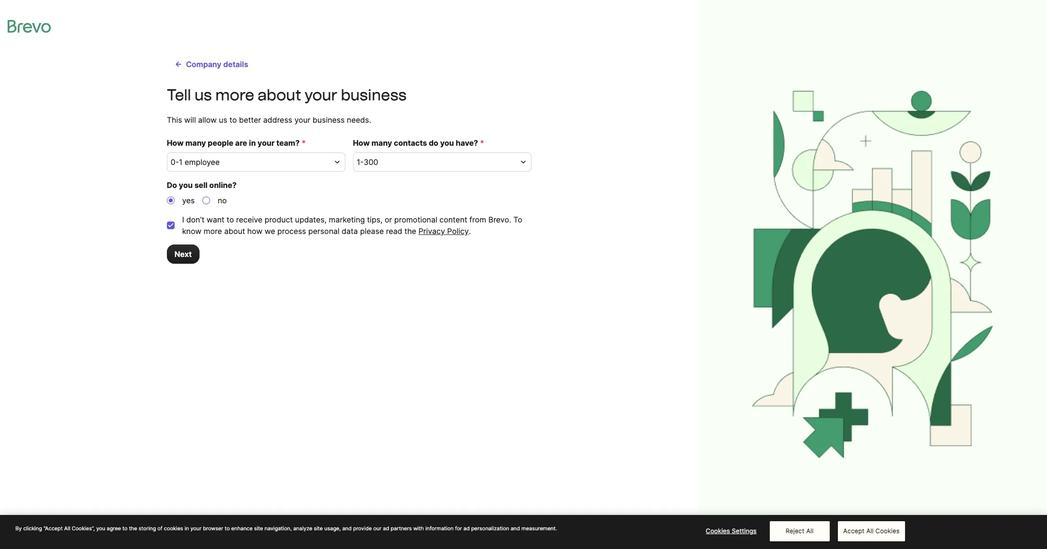 Task type: describe. For each thing, give the bounding box(es) containing it.
tips,
[[367, 215, 383, 225]]

updates,
[[295, 215, 327, 225]]

company details button
[[167, 55, 256, 74]]

1 and from the left
[[342, 525, 352, 532]]

1 ad from the left
[[383, 525, 389, 532]]

enhance
[[231, 525, 253, 532]]

navigation,
[[265, 525, 292, 532]]

reject
[[786, 527, 805, 535]]

know
[[182, 226, 201, 236]]

0-1 employee
[[171, 157, 220, 167]]

needs.
[[347, 115, 371, 125]]

reject all button
[[770, 522, 830, 542]]

0 horizontal spatial you
[[96, 525, 105, 532]]

0 vertical spatial more
[[215, 86, 254, 104]]

storing
[[139, 525, 156, 532]]

do
[[167, 180, 177, 190]]

cookies settings
[[706, 527, 757, 535]]

information
[[425, 525, 454, 532]]

marketing
[[329, 215, 365, 225]]

policy
[[447, 226, 469, 236]]

i don't want to receive product updates, marketing tips, or promotional content from brevo. to know more about how we process personal data please read the
[[182, 215, 522, 236]]

from
[[470, 215, 486, 225]]

team?
[[276, 138, 300, 148]]

personal
[[308, 226, 340, 236]]

how
[[247, 226, 263, 236]]

do
[[429, 138, 438, 148]]

"accept
[[44, 525, 63, 532]]

the inside i don't want to receive product updates, marketing tips, or promotional content from brevo. to know more about how we process personal data please read the
[[404, 226, 416, 236]]

or
[[385, 215, 392, 225]]

will
[[184, 115, 196, 125]]

personalization
[[471, 525, 509, 532]]

don't
[[186, 215, 204, 225]]

accept
[[843, 527, 865, 535]]

address
[[263, 115, 292, 125]]

2 and from the left
[[511, 525, 520, 532]]

no
[[218, 196, 227, 205]]

brevo.
[[488, 215, 511, 225]]

next
[[174, 249, 192, 259]]

1
[[179, 157, 183, 167]]

tell us more about your business
[[167, 86, 407, 104]]

better
[[239, 115, 261, 125]]

cookies settings button
[[701, 522, 761, 541]]

1-300
[[357, 157, 378, 167]]

we
[[265, 226, 275, 236]]

to right browser
[[225, 525, 230, 532]]

details
[[223, 59, 248, 69]]

analyze
[[293, 525, 312, 532]]

accept all cookies button
[[838, 522, 905, 542]]

promotional
[[394, 215, 437, 225]]

to left better
[[230, 115, 237, 125]]

yes
[[182, 196, 195, 205]]

this will allow us to better address your business needs.
[[167, 115, 371, 125]]

0 vertical spatial you
[[440, 138, 454, 148]]

2 ad from the left
[[464, 525, 470, 532]]

process
[[277, 226, 306, 236]]

online?
[[209, 180, 237, 190]]

receive
[[236, 215, 262, 225]]

next button
[[167, 245, 200, 264]]

.
[[469, 226, 471, 236]]

reject all
[[786, 527, 814, 535]]

read
[[386, 226, 402, 236]]

data
[[342, 226, 358, 236]]

employee
[[185, 157, 220, 167]]

sell
[[194, 180, 208, 190]]

0 horizontal spatial all
[[64, 525, 70, 532]]

do you sell online?
[[167, 180, 237, 190]]

browser
[[203, 525, 223, 532]]

partners
[[391, 525, 412, 532]]

settings
[[732, 527, 757, 535]]

to
[[513, 215, 522, 225]]



Task type: locate. For each thing, give the bounding box(es) containing it.
many up the 300
[[372, 138, 392, 148]]

cookies
[[164, 525, 183, 532]]

privacy policy .
[[419, 226, 471, 236]]

all for accept all cookies
[[866, 527, 874, 535]]

have?
[[456, 138, 478, 148]]

and left measurement.
[[511, 525, 520, 532]]

1 vertical spatial us
[[219, 115, 227, 125]]

0-1 employee button
[[167, 153, 345, 172]]

contacts
[[394, 138, 427, 148]]

1 vertical spatial the
[[129, 525, 137, 532]]

1 horizontal spatial cookies
[[876, 527, 900, 535]]

how many contacts do you have? *
[[353, 138, 484, 148]]

1 horizontal spatial the
[[404, 226, 416, 236]]

are
[[235, 138, 247, 148]]

how up 0- at the left top of the page
[[167, 138, 184, 148]]

accept all cookies
[[843, 527, 900, 535]]

by
[[15, 525, 22, 532]]

1 how from the left
[[167, 138, 184, 148]]

company details
[[186, 59, 248, 69]]

more inside i don't want to receive product updates, marketing tips, or promotional content from brevo. to know more about how we process personal data please read the
[[204, 226, 222, 236]]

2 how from the left
[[353, 138, 370, 148]]

2 cookies from the left
[[876, 527, 900, 535]]

2 vertical spatial you
[[96, 525, 105, 532]]

usage,
[[324, 525, 341, 532]]

privacy
[[419, 226, 445, 236]]

provide
[[353, 525, 372, 532]]

all right accept
[[866, 527, 874, 535]]

0 horizontal spatial us
[[194, 86, 212, 104]]

to
[[230, 115, 237, 125], [227, 215, 234, 225], [122, 525, 128, 532], [225, 525, 230, 532]]

0 horizontal spatial how
[[167, 138, 184, 148]]

0 horizontal spatial about
[[224, 226, 245, 236]]

about
[[258, 86, 301, 104], [224, 226, 245, 236]]

1 vertical spatial business
[[313, 115, 345, 125]]

1 vertical spatial in
[[185, 525, 189, 532]]

2 many from the left
[[372, 138, 392, 148]]

how many people are in your team? *
[[167, 138, 306, 148]]

tell
[[167, 86, 191, 104]]

in right the cookies
[[185, 525, 189, 532]]

us right tell
[[194, 86, 212, 104]]

1 horizontal spatial site
[[314, 525, 323, 532]]

* right have?
[[480, 138, 484, 148]]

0 horizontal spatial in
[[185, 525, 189, 532]]

how for how many contacts do you have? *
[[353, 138, 370, 148]]

company
[[186, 59, 221, 69]]

business
[[341, 86, 407, 104], [313, 115, 345, 125]]

cookies
[[706, 527, 730, 535], [876, 527, 900, 535]]

more up better
[[215, 86, 254, 104]]

you right do
[[440, 138, 454, 148]]

content
[[440, 215, 467, 225]]

the left storing
[[129, 525, 137, 532]]

for
[[455, 525, 462, 532]]

us
[[194, 86, 212, 104], [219, 115, 227, 125]]

people
[[208, 138, 233, 148]]

agree
[[107, 525, 121, 532]]

more
[[215, 86, 254, 104], [204, 226, 222, 236]]

and right usage,
[[342, 525, 352, 532]]

300
[[364, 157, 378, 167]]

1-
[[357, 157, 364, 167]]

1 horizontal spatial ad
[[464, 525, 470, 532]]

about down the receive
[[224, 226, 245, 236]]

0 vertical spatial business
[[341, 86, 407, 104]]

site left usage,
[[314, 525, 323, 532]]

the
[[404, 226, 416, 236], [129, 525, 137, 532]]

you right "do"
[[179, 180, 193, 190]]

0 vertical spatial the
[[404, 226, 416, 236]]

of
[[157, 525, 163, 532]]

* right team?
[[302, 138, 306, 148]]

to right agree
[[122, 525, 128, 532]]

business left needs.
[[313, 115, 345, 125]]

business up needs.
[[341, 86, 407, 104]]

all right reject
[[806, 527, 814, 535]]

ad right for
[[464, 525, 470, 532]]

1 many from the left
[[185, 138, 206, 148]]

how
[[167, 138, 184, 148], [353, 138, 370, 148]]

2 horizontal spatial you
[[440, 138, 454, 148]]

many up the 0-1 employee
[[185, 138, 206, 148]]

1 horizontal spatial many
[[372, 138, 392, 148]]

1 vertical spatial you
[[179, 180, 193, 190]]

1 horizontal spatial all
[[806, 527, 814, 535]]

you left agree
[[96, 525, 105, 532]]

your
[[305, 86, 337, 104], [295, 115, 311, 125], [258, 138, 275, 148], [190, 525, 202, 532]]

site
[[254, 525, 263, 532], [314, 525, 323, 532]]

many for people
[[185, 138, 206, 148]]

how up 1-
[[353, 138, 370, 148]]

1 vertical spatial about
[[224, 226, 245, 236]]

our
[[373, 525, 382, 532]]

0 horizontal spatial *
[[302, 138, 306, 148]]

in right are at the left of the page
[[249, 138, 256, 148]]

the down promotional
[[404, 226, 416, 236]]

this
[[167, 115, 182, 125]]

us right allow
[[219, 115, 227, 125]]

cookies",
[[72, 525, 95, 532]]

allow
[[198, 115, 217, 125]]

1 horizontal spatial *
[[480, 138, 484, 148]]

all for reject all
[[806, 527, 814, 535]]

product
[[265, 215, 293, 225]]

all inside reject all button
[[806, 527, 814, 535]]

0 horizontal spatial and
[[342, 525, 352, 532]]

1 horizontal spatial in
[[249, 138, 256, 148]]

cookies right accept
[[876, 527, 900, 535]]

1 horizontal spatial and
[[511, 525, 520, 532]]

0 horizontal spatial cookies
[[706, 527, 730, 535]]

1 horizontal spatial how
[[353, 138, 370, 148]]

1 horizontal spatial us
[[219, 115, 227, 125]]

1 cookies from the left
[[706, 527, 730, 535]]

0 vertical spatial in
[[249, 138, 256, 148]]

0 horizontal spatial the
[[129, 525, 137, 532]]

2 site from the left
[[314, 525, 323, 532]]

1 horizontal spatial you
[[179, 180, 193, 190]]

clicking
[[23, 525, 42, 532]]

please
[[360, 226, 384, 236]]

to right want
[[227, 215, 234, 225]]

2 * from the left
[[480, 138, 484, 148]]

1-300 button
[[353, 153, 531, 172]]

about up address
[[258, 86, 301, 104]]

1 site from the left
[[254, 525, 263, 532]]

many
[[185, 138, 206, 148], [372, 138, 392, 148]]

ad right our
[[383, 525, 389, 532]]

cookies left settings
[[706, 527, 730, 535]]

to inside i don't want to receive product updates, marketing tips, or promotional content from brevo. to know more about how we process personal data please read the
[[227, 215, 234, 225]]

more down want
[[204, 226, 222, 236]]

want
[[207, 215, 224, 225]]

how for how many people are in your team? *
[[167, 138, 184, 148]]

and
[[342, 525, 352, 532], [511, 525, 520, 532]]

0 horizontal spatial ad
[[383, 525, 389, 532]]

0 horizontal spatial many
[[185, 138, 206, 148]]

i
[[182, 215, 184, 225]]

ad
[[383, 525, 389, 532], [464, 525, 470, 532]]

you
[[440, 138, 454, 148], [179, 180, 193, 190], [96, 525, 105, 532]]

0 vertical spatial about
[[258, 86, 301, 104]]

many for contacts
[[372, 138, 392, 148]]

measurement.
[[522, 525, 557, 532]]

about inside i don't want to receive product updates, marketing tips, or promotional content from brevo. to know more about how we process personal data please read the
[[224, 226, 245, 236]]

1 vertical spatial more
[[204, 226, 222, 236]]

site right enhance on the bottom
[[254, 525, 263, 532]]

all right "accept
[[64, 525, 70, 532]]

privacy policy link
[[419, 225, 469, 237]]

2 horizontal spatial all
[[866, 527, 874, 535]]

0-
[[171, 157, 179, 167]]

0 vertical spatial us
[[194, 86, 212, 104]]

with
[[413, 525, 424, 532]]

by clicking "accept all cookies", you agree to the storing of cookies in your browser to enhance site navigation, analyze site usage, and provide our ad partners with information for ad personalization and measurement.
[[15, 525, 557, 532]]

0 horizontal spatial site
[[254, 525, 263, 532]]

all inside accept all cookies button
[[866, 527, 874, 535]]

1 * from the left
[[302, 138, 306, 148]]

1 horizontal spatial about
[[258, 86, 301, 104]]



Task type: vqa. For each thing, say whether or not it's contained in the screenshot.
top the 'ad'
no



